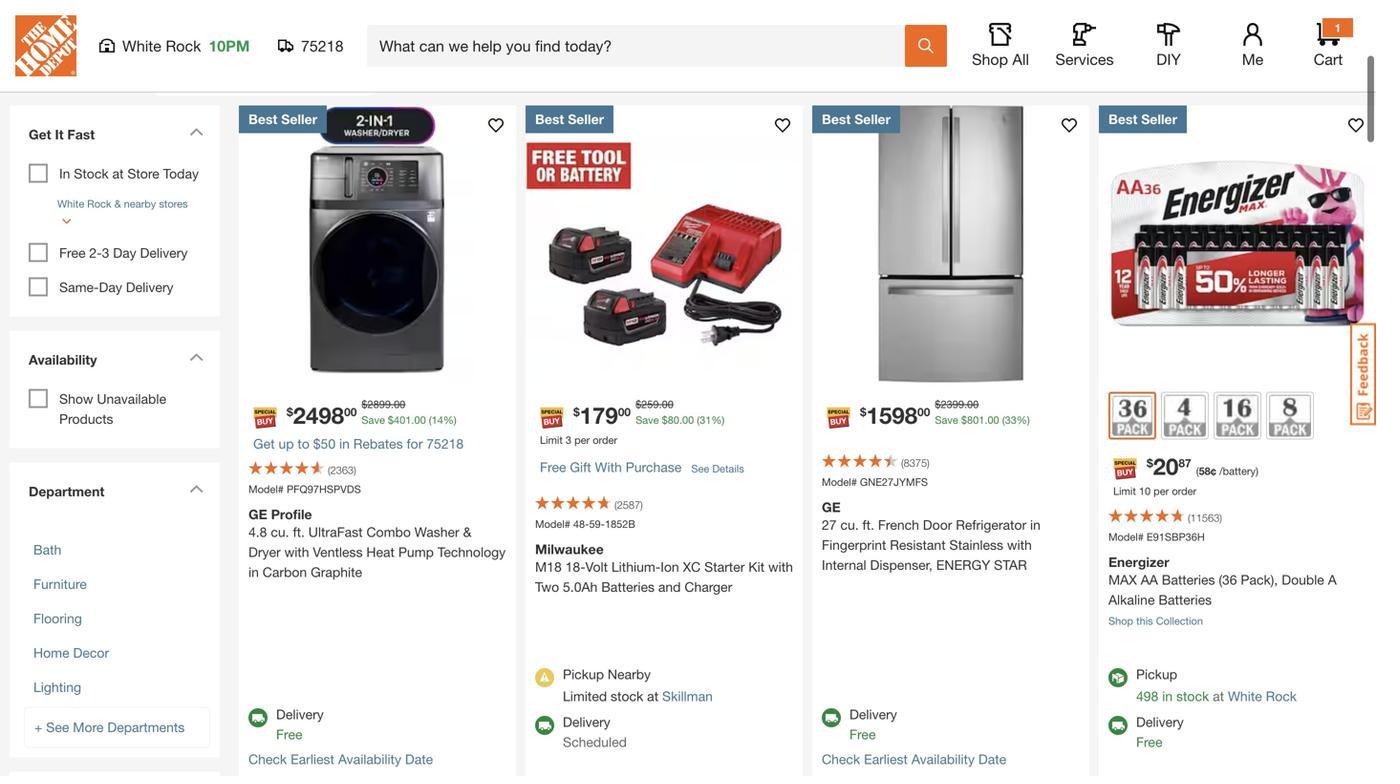 Task type: locate. For each thing, give the bounding box(es) containing it.
with right kit
[[768, 559, 793, 575]]

. up 801
[[964, 398, 967, 411]]

8375
[[904, 457, 927, 470]]

save for 179
[[636, 414, 659, 427]]

& left "nearby" at the left top of page
[[114, 198, 121, 210]]

seller for 2498
[[281, 111, 317, 127]]

& up technology
[[463, 525, 471, 540]]

3 caret icon image from the top
[[189, 485, 204, 494]]

0 vertical spatial get
[[29, 127, 51, 142]]

0 horizontal spatial shop
[[972, 50, 1008, 68]]

1 horizontal spatial date
[[978, 752, 1006, 768]]

earliest for 1598
[[864, 752, 908, 768]]

2 check earliest availability date from the left
[[822, 752, 1006, 768]]

ft. down profile
[[293, 525, 305, 540]]

0 vertical spatial per
[[574, 434, 590, 447]]

3 up gift
[[566, 434, 571, 447]]

$ up gift
[[573, 406, 580, 419]]

caret icon image inside get it fast link
[[189, 128, 204, 136]]

2 stock from the left
[[1176, 689, 1209, 705]]

check for 2498
[[248, 752, 287, 768]]

0 horizontal spatial limit
[[540, 434, 563, 447]]

seller for 1598
[[854, 111, 891, 127]]

58
[[1199, 465, 1211, 478]]

3 up the same-day delivery
[[102, 245, 109, 261]]

0 horizontal spatial available shipping image
[[248, 709, 268, 728]]

pickup inside pickup 498 in stock at white rock
[[1136, 667, 1177, 683]]

0 vertical spatial limit
[[540, 434, 563, 447]]

0 horizontal spatial save
[[362, 414, 385, 427]]

( inside $ 2899 . 00 save $ 401 . 00 ( 14 %) get up to $50 in  rebates for 75218
[[429, 414, 432, 427]]

%) inside $ 2899 . 00 save $ 401 . 00 ( 14 %) get up to $50 in  rebates for 75218
[[443, 414, 456, 427]]

$ up 10
[[1147, 457, 1153, 470]]

0 horizontal spatial 3
[[102, 245, 109, 261]]

caret icon image inside availability link
[[189, 353, 204, 362]]

3 seller from the left
[[854, 111, 891, 127]]

1 horizontal spatial available shipping image
[[535, 717, 554, 736]]

gift
[[570, 460, 591, 475]]

801
[[967, 414, 985, 427]]

sellers
[[1298, 67, 1338, 83]]

1 horizontal spatial 3
[[566, 434, 571, 447]]

limit left 10
[[1113, 485, 1136, 498]]

pack),
[[1241, 572, 1278, 588]]

1 best from the left
[[248, 111, 277, 127]]

day down free 2-3 day delivery
[[99, 280, 122, 295]]

00 inside $ 2498 00
[[344, 406, 357, 419]]

0 vertical spatial 3
[[102, 245, 109, 261]]

1 check earliest availability date link from the left
[[248, 750, 433, 770]]

with
[[595, 460, 622, 475]]

2 check earliest availability date link from the left
[[822, 750, 1006, 770]]

$ inside $ 20 87
[[1147, 457, 1153, 470]]

1 horizontal spatial %)
[[711, 414, 725, 427]]

at inside pickup nearby limited stock at skillman
[[647, 689, 658, 705]]

to
[[298, 436, 309, 452]]

diy button
[[1138, 23, 1199, 69]]

1 save from the left
[[362, 414, 385, 427]]

with up carbon
[[284, 545, 309, 560]]

00 left 2899
[[344, 406, 357, 419]]

1 horizontal spatial get
[[253, 436, 275, 452]]

caret icon image for department
[[189, 485, 204, 494]]

1 %) from the left
[[443, 414, 456, 427]]

1 horizontal spatial availability
[[338, 752, 401, 768]]

0 vertical spatial shop
[[972, 50, 1008, 68]]

2 horizontal spatial white
[[1228, 689, 1262, 705]]

at inside pickup 498 in stock at white rock
[[1213, 689, 1224, 705]]

$ inside $ 1598 00
[[860, 406, 866, 419]]

model# up 27
[[822, 476, 857, 489]]

kitchen
[[1096, 0, 1142, 7]]

$ up model# gne27jymfs
[[860, 406, 866, 419]]

( right 80
[[697, 414, 700, 427]]

shop inside button
[[972, 50, 1008, 68]]

stock right 498
[[1176, 689, 1209, 705]]

ft. inside ge profile 4.8 cu. ft. ultrafast combo washer & dryer with ventless heat pump technology in carbon graphite
[[293, 525, 305, 540]]

0 horizontal spatial delivery free
[[276, 707, 324, 743]]

2 vertical spatial rock
[[1266, 689, 1297, 705]]

shop
[[972, 50, 1008, 68], [1108, 615, 1133, 628]]

1 check from the left
[[248, 752, 287, 768]]

) for save
[[640, 499, 643, 512]]

save down 259 on the left bottom of page
[[636, 414, 659, 427]]

available shipping image
[[822, 709, 841, 728], [1108, 717, 1128, 736]]

0 horizontal spatial ft.
[[293, 525, 305, 540]]

27
[[822, 517, 837, 533]]

1 horizontal spatial at
[[647, 689, 658, 705]]

pickup up 498
[[1136, 667, 1177, 683]]

stock inside pickup nearby limited stock at skillman
[[611, 689, 643, 705]]

3 best seller from the left
[[822, 111, 891, 127]]

$ up up on the bottom of page
[[287, 406, 293, 419]]

see right the +
[[46, 720, 69, 736]]

( inside '$ 2399 . 00 save $ 801 . 00 ( 33 %)'
[[1002, 414, 1005, 427]]

shop left all
[[972, 50, 1008, 68]]

ultrafast
[[308, 525, 363, 540]]

$ down 2399
[[961, 414, 967, 427]]

rock for &
[[87, 198, 111, 210]]

get left up on the bottom of page
[[253, 436, 275, 452]]

delivery free for 2498
[[276, 707, 324, 743]]

1 horizontal spatial save
[[636, 414, 659, 427]]

2 horizontal spatial %)
[[1017, 414, 1030, 427]]

( 2363 )
[[328, 464, 356, 477]]

see inside "free gift with purchase see details"
[[691, 463, 709, 475]]

4 best seller from the left
[[1108, 111, 1177, 127]]

e91sbp36h
[[1147, 531, 1205, 544]]

stores
[[159, 198, 188, 210]]

0 vertical spatial order
[[593, 434, 617, 447]]

1 horizontal spatial 75218
[[426, 436, 464, 452]]

0 horizontal spatial availability
[[29, 352, 97, 368]]

per inside $ 259 . 00 save $ 80 . 00 ( 31 %) limit 3 per order
[[574, 434, 590, 447]]

shop left the this
[[1108, 615, 1133, 628]]

get up to $50 in  rebates for 75218 button
[[253, 436, 464, 452]]

day
[[113, 245, 136, 261], [99, 280, 122, 295]]

same-day delivery
[[59, 280, 173, 295]]

save
[[362, 414, 385, 427], [636, 414, 659, 427], [935, 414, 958, 427]]

skillman
[[662, 689, 713, 705]]

( right 801
[[1002, 414, 1005, 427]]

1 horizontal spatial pickup
[[1136, 667, 1177, 683]]

0 horizontal spatial white
[[57, 198, 84, 210]]

save down 2899
[[362, 414, 385, 427]]

( right 401
[[429, 414, 432, 427]]

starter
[[704, 559, 745, 575]]

department link
[[19, 473, 210, 512]]

day right 2- on the left
[[113, 245, 136, 261]]

lighting link
[[33, 680, 81, 696]]

2 date from the left
[[978, 752, 1006, 768]]

401
[[394, 414, 411, 427]]

$ for 2899
[[362, 398, 367, 411]]

1 horizontal spatial earliest
[[864, 752, 908, 768]]

order down $ 179 00
[[593, 434, 617, 447]]

( up gne27jymfs on the right of the page
[[901, 457, 904, 470]]

two
[[535, 580, 559, 595]]

check
[[248, 752, 287, 768], [822, 752, 860, 768]]

save inside $ 259 . 00 save $ 80 . 00 ( 31 %) limit 3 per order
[[636, 414, 659, 427]]

00 inside $ 179 00
[[618, 406, 631, 419]]

1 horizontal spatial per
[[1154, 485, 1169, 498]]

get
[[29, 127, 51, 142], [253, 436, 275, 452]]

collection
[[1156, 615, 1203, 628]]

ge inside ge 27 cu. ft. french door refrigerator in fingerprint resistant stainless with internal dispenser, energy star
[[822, 500, 841, 516]]

availability for 1598
[[911, 752, 975, 768]]

in down dryer
[[248, 565, 259, 581]]

( inside ( 58 ¢ /battery ) limit 10 per order
[[1196, 465, 1199, 478]]

36 image
[[1112, 396, 1152, 436]]

2 horizontal spatial save
[[935, 414, 958, 427]]

ge inside ge profile 4.8 cu. ft. ultrafast combo washer & dryer with ventless heat pump technology in carbon graphite
[[248, 507, 267, 523]]

0 horizontal spatial get
[[29, 127, 51, 142]]

get inside get it fast link
[[29, 127, 51, 142]]

1 horizontal spatial ft.
[[862, 517, 874, 533]]

check earliest availability date link for 2498
[[248, 750, 433, 770]]

1 horizontal spatial delivery free
[[849, 707, 897, 743]]

services button
[[1054, 23, 1115, 69]]

0 horizontal spatial stock
[[611, 689, 643, 705]]

in inside $ 2899 . 00 save $ 401 . 00 ( 14 %) get up to $50 in  rebates for 75218
[[339, 436, 350, 452]]

1 horizontal spatial white
[[122, 37, 161, 55]]

check earliest availability date for 1598
[[822, 752, 1006, 768]]

00 up 401
[[394, 398, 405, 411]]

1 vertical spatial 3
[[566, 434, 571, 447]]

%) for 2498
[[443, 414, 456, 427]]

free gift with purchase button
[[540, 449, 682, 487]]

$ inside $ 179 00
[[573, 406, 580, 419]]

in right refrigerator
[[1030, 517, 1041, 533]]

1 vertical spatial limit
[[1113, 485, 1136, 498]]

& inside ge profile 4.8 cu. ft. ultrafast combo washer & dryer with ventless heat pump technology in carbon graphite
[[463, 525, 471, 540]]

it
[[55, 127, 64, 142]]

cu.
[[840, 517, 859, 533], [271, 525, 289, 540]]

for
[[407, 436, 423, 452]]

model# for 1598
[[822, 476, 857, 489]]

white inside pickup 498 in stock at white rock
[[1228, 689, 1262, 705]]

model# gne27jymfs
[[822, 476, 928, 489]]

31
[[700, 414, 711, 427]]

get it fast link
[[19, 115, 210, 159]]

$ up 'get up to $50 in  rebates for 75218' button
[[362, 398, 367, 411]]

1 vertical spatial shop
[[1108, 615, 1133, 628]]

cu. inside ge profile 4.8 cu. ft. ultrafast combo washer & dryer with ventless heat pump technology in carbon graphite
[[271, 525, 289, 540]]

shop inside energizer max aa batteries (36 pack), double a alkaline batteries shop this collection
[[1108, 615, 1133, 628]]

1 vertical spatial caret icon image
[[189, 353, 204, 362]]

pickup up limited
[[563, 667, 604, 683]]

1 horizontal spatial check
[[822, 752, 860, 768]]

ft. up fingerprint
[[862, 517, 874, 533]]

delivery free
[[276, 707, 324, 743], [849, 707, 897, 743], [1136, 715, 1184, 751]]

0 horizontal spatial &
[[114, 198, 121, 210]]

4.8 cu. ft. ultrafast combo washer & dryer with ventless heat pump technology in carbon graphite image
[[239, 106, 516, 383]]

save for 2498
[[362, 414, 385, 427]]

white for white rock 10pm
[[122, 37, 161, 55]]

2 horizontal spatial with
[[1007, 538, 1032, 553]]

in inside ge profile 4.8 cu. ft. ultrafast combo washer & dryer with ventless heat pump technology in carbon graphite
[[248, 565, 259, 581]]

0 vertical spatial white
[[122, 37, 161, 55]]

3 %) from the left
[[1017, 414, 1030, 427]]

best for 2498
[[248, 111, 277, 127]]

1 horizontal spatial limit
[[1113, 485, 1136, 498]]

$ inside $ 2498 00
[[287, 406, 293, 419]]

1 horizontal spatial stock
[[1176, 689, 1209, 705]]

delivery free for 1598
[[849, 707, 897, 743]]

best for 1598
[[822, 111, 851, 127]]

0 vertical spatial 75218
[[301, 37, 344, 55]]

available shipping image
[[248, 709, 268, 728], [535, 717, 554, 736]]

2 check from the left
[[822, 752, 860, 768]]

show unavailable products link
[[59, 391, 166, 427]]

0 horizontal spatial per
[[574, 434, 590, 447]]

per up gift
[[574, 434, 590, 447]]

rock for 10pm
[[166, 37, 201, 55]]

$ 20 87
[[1147, 453, 1191, 480]]

cu. right 27
[[840, 517, 859, 533]]

per right 10
[[1154, 485, 1169, 498]]

up
[[278, 436, 294, 452]]

1 horizontal spatial &
[[463, 525, 471, 540]]

ge 27 cu. ft. french door refrigerator in fingerprint resistant stainless with internal dispenser, energy star
[[822, 500, 1041, 573]]

1 vertical spatial 75218
[[426, 436, 464, 452]]

shop all
[[972, 50, 1029, 68]]

$ right $ 179 00
[[636, 398, 641, 411]]

3 best from the left
[[822, 111, 851, 127]]

model# for 2498
[[248, 484, 284, 496]]

%) right 801
[[1017, 414, 1030, 427]]

pfq97hspvds
[[287, 484, 361, 496]]

0 horizontal spatial ge
[[248, 507, 267, 523]]

white
[[122, 37, 161, 55], [57, 198, 84, 210], [1228, 689, 1262, 705]]

4 seller from the left
[[1141, 111, 1177, 127]]

white rock 10pm
[[122, 37, 250, 55]]

scheduled
[[563, 735, 627, 751]]

1 date from the left
[[405, 752, 433, 768]]

0 vertical spatial caret icon image
[[189, 128, 204, 136]]

order down "87"
[[1172, 485, 1197, 498]]

at left store
[[112, 166, 124, 182]]

$
[[362, 398, 367, 411], [636, 398, 641, 411], [935, 398, 941, 411], [287, 406, 293, 419], [573, 406, 580, 419], [860, 406, 866, 419], [388, 414, 394, 427], [662, 414, 668, 427], [961, 414, 967, 427], [1147, 457, 1153, 470]]

ge up 27
[[822, 500, 841, 516]]

$ for 2498
[[287, 406, 293, 419]]

check for 1598
[[822, 752, 860, 768]]

ge
[[822, 500, 841, 516], [248, 507, 267, 523]]

xc
[[683, 559, 701, 575]]

volt
[[585, 559, 608, 575]]

2 best seller from the left
[[535, 111, 604, 127]]

498
[[1136, 689, 1158, 705]]

stock inside pickup 498 in stock at white rock
[[1176, 689, 1209, 705]]

10
[[1139, 485, 1151, 498]]

0 horizontal spatial see
[[46, 720, 69, 736]]

1 horizontal spatial see
[[691, 463, 709, 475]]

1 horizontal spatial shop
[[1108, 615, 1133, 628]]

0 horizontal spatial pickup
[[563, 667, 604, 683]]

0 horizontal spatial check earliest availability date link
[[248, 750, 433, 770]]

save down 2399
[[935, 414, 958, 427]]

check earliest availability date link
[[248, 750, 433, 770], [822, 750, 1006, 770]]

75218 right the "10pm" on the top of page
[[301, 37, 344, 55]]

1 horizontal spatial check earliest availability date
[[822, 752, 1006, 768]]

87
[[1179, 457, 1191, 470]]

&
[[114, 198, 121, 210], [463, 525, 471, 540]]

%) inside $ 259 . 00 save $ 80 . 00 ( 31 %) limit 3 per order
[[711, 414, 725, 427]]

1 vertical spatial white
[[57, 198, 84, 210]]

commercial
[[652, 0, 724, 7]]

in right the $50
[[339, 436, 350, 452]]

all
[[1012, 50, 1029, 68]]

1 vertical spatial &
[[463, 525, 471, 540]]

at for pickup 498 in stock at white rock
[[1213, 689, 1224, 705]]

nearby
[[608, 667, 651, 683]]

with up the star
[[1007, 538, 1032, 553]]

white rock & nearby stores
[[57, 198, 188, 210]]

the home depot logo image
[[15, 15, 76, 76]]

.
[[391, 398, 394, 411], [659, 398, 662, 411], [964, 398, 967, 411], [411, 414, 414, 427], [679, 414, 682, 427], [985, 414, 988, 427]]

0 horizontal spatial date
[[405, 752, 433, 768]]

1 horizontal spatial check earliest availability date link
[[822, 750, 1006, 770]]

00 up 801
[[967, 398, 979, 411]]

1 horizontal spatial ge
[[822, 500, 841, 516]]

best for save
[[535, 111, 564, 127]]

2 %) from the left
[[711, 414, 725, 427]]

available shipping image for free
[[248, 709, 268, 728]]

in stock at store today link
[[59, 166, 199, 182]]

00 inside $ 1598 00
[[917, 406, 930, 419]]

1 vertical spatial order
[[1172, 485, 1197, 498]]

model# left 48-
[[535, 518, 570, 531]]

0 horizontal spatial rock
[[87, 198, 111, 210]]

shop all button
[[970, 23, 1031, 69]]

18-
[[565, 559, 585, 575]]

2 save from the left
[[636, 414, 659, 427]]

2 vertical spatial caret icon image
[[189, 485, 204, 494]]

1 earliest from the left
[[291, 752, 334, 768]]

1 horizontal spatial with
[[768, 559, 793, 575]]

1 horizontal spatial rock
[[166, 37, 201, 55]]

%) right 80
[[711, 414, 725, 427]]

2 pickup from the left
[[1136, 667, 1177, 683]]

stock down nearby
[[611, 689, 643, 705]]

caret icon image inside the department link
[[189, 485, 204, 494]]

1 vertical spatial per
[[1154, 485, 1169, 498]]

$ 259 . 00 save $ 80 . 00 ( 31 %) limit 3 per order
[[540, 398, 725, 447]]

) inside ( 58 ¢ /battery ) limit 10 per order
[[1256, 465, 1258, 478]]

with inside ge 27 cu. ft. french door refrigerator in fingerprint resistant stainless with internal dispenser, energy star
[[1007, 538, 1032, 553]]

%) right 401
[[443, 414, 456, 427]]

in right 498
[[1162, 689, 1173, 705]]

caret icon image
[[189, 128, 204, 136], [189, 353, 204, 362], [189, 485, 204, 494]]

0 horizontal spatial with
[[284, 545, 309, 560]]

2 horizontal spatial at
[[1213, 689, 1224, 705]]

at left white rock link
[[1213, 689, 1224, 705]]

/battery
[[1219, 465, 1256, 478]]

0 horizontal spatial earliest
[[291, 752, 334, 768]]

0 horizontal spatial check earliest availability date
[[248, 752, 433, 768]]

1 seller from the left
[[281, 111, 317, 127]]

appliances
[[1067, 11, 1134, 27]]

00 left 259 on the left bottom of page
[[618, 406, 631, 419]]

0 vertical spatial &
[[114, 198, 121, 210]]

pickup 498 in stock at white rock
[[1136, 667, 1297, 705]]

store
[[127, 166, 159, 182]]

1 vertical spatial get
[[253, 436, 275, 452]]

16 image
[[1216, 395, 1258, 437]]

limit up free gift with purchase button
[[540, 434, 563, 447]]

batteries down lithium-
[[601, 580, 655, 595]]

with
[[1007, 538, 1032, 553], [284, 545, 309, 560], [768, 559, 793, 575]]

0 horizontal spatial order
[[593, 434, 617, 447]]

+ see more departments link
[[24, 708, 210, 749]]

save inside $ 2899 . 00 save $ 401 . 00 ( 14 %) get up to $50 in  rebates for 75218
[[362, 414, 385, 427]]

pickup inside pickup nearby limited stock at skillman
[[563, 667, 604, 683]]

75218 down 14
[[426, 436, 464, 452]]

limit inside $ 259 . 00 save $ 80 . 00 ( 31 %) limit 3 per order
[[540, 434, 563, 447]]

ge profile 4.8 cu. ft. ultrafast combo washer & dryer with ventless heat pump technology in carbon graphite
[[248, 507, 506, 581]]

75218 inside $ 2899 . 00 save $ 401 . 00 ( 14 %) get up to $50 in  rebates for 75218
[[426, 436, 464, 452]]

washer
[[414, 525, 459, 540]]

0 vertical spatial see
[[691, 463, 709, 475]]

1 horizontal spatial order
[[1172, 485, 1197, 498]]

star
[[994, 558, 1027, 573]]

2363
[[330, 464, 354, 477]]

model#
[[822, 476, 857, 489], [248, 484, 284, 496], [535, 518, 570, 531], [1108, 531, 1144, 544]]

see left details
[[691, 463, 709, 475]]

0 horizontal spatial check
[[248, 752, 287, 768]]

2 horizontal spatial availability
[[911, 752, 975, 768]]

2 seller from the left
[[568, 111, 604, 127]]

0 horizontal spatial cu.
[[271, 525, 289, 540]]

0 horizontal spatial at
[[112, 166, 124, 182]]

0 horizontal spatial %)
[[443, 414, 456, 427]]

1 vertical spatial see
[[46, 720, 69, 736]]

1 caret icon image from the top
[[189, 128, 204, 136]]

00 left 2399
[[917, 406, 930, 419]]

me button
[[1222, 23, 1283, 69]]

( right "87"
[[1196, 465, 1199, 478]]

2 best from the left
[[535, 111, 564, 127]]

white for white rock & nearby stores
[[57, 198, 84, 210]]

best seller for 1598
[[822, 111, 891, 127]]

1 best seller from the left
[[248, 111, 317, 127]]

1 stock from the left
[[611, 689, 643, 705]]

$ right $ 1598 00
[[935, 398, 941, 411]]

2 horizontal spatial rock
[[1266, 689, 1297, 705]]

0 vertical spatial rock
[[166, 37, 201, 55]]

model# up profile
[[248, 484, 284, 496]]

limit
[[540, 434, 563, 447], [1113, 485, 1136, 498]]

get left it
[[29, 127, 51, 142]]

1 vertical spatial rock
[[87, 198, 111, 210]]

rock
[[166, 37, 201, 55], [87, 198, 111, 210], [1266, 689, 1297, 705]]

1 horizontal spatial cu.
[[840, 517, 859, 533]]

cu. down profile
[[271, 525, 289, 540]]

ge up 4.8 on the left
[[248, 507, 267, 523]]

results
[[76, 71, 138, 92]]

home decor link
[[33, 646, 109, 661]]

3 save from the left
[[935, 414, 958, 427]]

cart 1
[[1314, 21, 1343, 68]]

0 horizontal spatial 75218
[[301, 37, 344, 55]]

in inside pickup 498 in stock at white rock
[[1162, 689, 1173, 705]]

2 vertical spatial white
[[1228, 689, 1262, 705]]

2 earliest from the left
[[864, 752, 908, 768]]

at down nearby
[[647, 689, 658, 705]]

1 check earliest availability date from the left
[[248, 752, 433, 768]]

earliest for 2498
[[291, 752, 334, 768]]

order inside ( 58 ¢ /battery ) limit 10 per order
[[1172, 485, 1197, 498]]

1 pickup from the left
[[563, 667, 604, 683]]

75218 inside button
[[301, 37, 344, 55]]

delivery inside the delivery scheduled
[[563, 715, 610, 731]]

check earliest availability date for 2498
[[248, 752, 433, 768]]

2 caret icon image from the top
[[189, 353, 204, 362]]



Task type: vqa. For each thing, say whether or not it's contained in the screenshot.
Limit to the top
yes



Task type: describe. For each thing, give the bounding box(es) containing it.
a
[[1328, 572, 1337, 588]]

259
[[641, 398, 659, 411]]

¢
[[1211, 465, 1216, 478]]

skillman link
[[662, 689, 713, 705]]

best seller for 2498
[[248, 111, 317, 127]]

internal
[[822, 558, 866, 573]]

same-
[[59, 280, 99, 295]]

ventless
[[313, 545, 363, 560]]

$50
[[313, 436, 336, 452]]

nearby
[[124, 198, 156, 210]]

energizer
[[1108, 555, 1169, 570]]

best seller for save
[[535, 111, 604, 127]]

home
[[33, 646, 69, 661]]

technology
[[438, 545, 506, 560]]

flooring link
[[33, 611, 82, 627]]

00 left 14
[[414, 414, 426, 427]]

model# up energizer
[[1108, 531, 1144, 544]]

per inside ( 58 ¢ /battery ) limit 10 per order
[[1154, 485, 1169, 498]]

flooring
[[33, 611, 82, 627]]

rock inside pickup 498 in stock at white rock
[[1266, 689, 1297, 705]]

) for 1598
[[927, 457, 930, 470]]

ge for 1598
[[822, 500, 841, 516]]

fingerprint
[[822, 538, 886, 553]]

$ for 20
[[1147, 457, 1153, 470]]

small
[[1059, 0, 1093, 7]]

$ 1598 00
[[860, 402, 930, 429]]

4 best from the left
[[1108, 111, 1137, 127]]

+ see more departments
[[34, 720, 185, 736]]

$ 2498 00
[[287, 402, 357, 429]]

1852b
[[605, 518, 635, 531]]

$ down 2899
[[388, 414, 394, 427]]

( up 1852b
[[614, 499, 617, 512]]

white rock link
[[1228, 689, 1297, 705]]

in inside ge 27 cu. ft. french door refrigerator in fingerprint resistant stainless with internal dispenser, energy star
[[1030, 517, 1041, 533]]

products
[[59, 411, 113, 427]]

get it fast
[[29, 127, 95, 142]]

alkaline
[[1108, 592, 1155, 608]]

. up for
[[411, 414, 414, 427]]

milwaukee m18 18-volt lithium-ion xc starter kit with two 5.0ah batteries and charger
[[535, 542, 793, 595]]

furniture link
[[33, 577, 87, 592]]

pump
[[398, 545, 434, 560]]

furniture
[[33, 577, 87, 592]]

me
[[1242, 50, 1264, 68]]

batteries right aa
[[1162, 572, 1215, 588]]

. left 31
[[679, 414, 682, 427]]

( 58 ¢ /battery ) limit 10 per order
[[1113, 465, 1258, 498]]

more
[[73, 720, 104, 736]]

caret icon image for get it fast
[[189, 128, 204, 136]]

delivery scheduled
[[563, 715, 627, 751]]

check earliest availability date link for 1598
[[822, 750, 1006, 770]]

. up 401
[[391, 398, 394, 411]]

batteries up collection
[[1158, 592, 1212, 608]]

4.8
[[248, 525, 267, 540]]

max
[[1108, 572, 1137, 588]]

ge for 2498
[[248, 507, 267, 523]]

stainless
[[949, 538, 1003, 553]]

aa
[[1141, 572, 1158, 588]]

stock for delivery scheduled
[[611, 689, 643, 705]]

department
[[29, 484, 104, 500]]

services
[[1055, 50, 1114, 68]]

1 vertical spatial day
[[99, 280, 122, 295]]

date for 2498
[[405, 752, 433, 768]]

with inside milwaukee m18 18-volt lithium-ion xc starter kit with two 5.0ah batteries and charger
[[768, 559, 793, 575]]

$ for 1598
[[860, 406, 866, 419]]

m18 18-volt lithium-ion xc starter kit with two 5.0ah batteries and charger image
[[526, 106, 803, 383]]

rebates
[[353, 436, 403, 452]]

14
[[432, 414, 443, 427]]

bath link
[[33, 542, 61, 558]]

cart
[[1314, 50, 1343, 68]]

2399
[[941, 398, 964, 411]]

2 horizontal spatial delivery free
[[1136, 715, 1184, 751]]

27 cu. ft. french door refrigerator in fingerprint resistant stainless with internal dispenser, energy star image
[[812, 106, 1089, 383]]

commercial refrigerators link
[[638, 0, 738, 29]]

2899
[[367, 398, 391, 411]]

combo
[[366, 525, 411, 540]]

00 right 80
[[682, 414, 694, 427]]

cu. inside ge 27 cu. ft. french door refrigerator in fingerprint resistant stainless with internal dispenser, energy star
[[840, 517, 859, 533]]

$ 2399 . 00 save $ 801 . 00 ( 33 %)
[[935, 398, 1030, 427]]

pickup for limited
[[563, 667, 604, 683]]

$ for 259
[[636, 398, 641, 411]]

and
[[658, 580, 681, 595]]

4 image
[[1164, 395, 1206, 437]]

unavailable
[[97, 391, 166, 407]]

at for pickup nearby limited stock at skillman
[[647, 689, 658, 705]]

%) for 179
[[711, 414, 725, 427]]

max aa batteries (36 pack), double a alkaline batteries image
[[1099, 106, 1376, 383]]

1598
[[866, 402, 917, 429]]

( inside $ 259 . 00 save $ 80 . 00 ( 31 %) limit 3 per order
[[697, 414, 700, 427]]

date for 1598
[[978, 752, 1006, 768]]

limit inside ( 58 ¢ /battery ) limit 10 per order
[[1113, 485, 1136, 498]]

small kitchen appliances link
[[1050, 0, 1151, 29]]

free 2-3 day delivery
[[59, 245, 188, 261]]

limited stock for pickup image
[[535, 669, 554, 688]]

00 up 80
[[662, 398, 674, 411]]

availability for 2498
[[338, 752, 401, 768]]

order inside $ 259 . 00 save $ 80 . 00 ( 31 %) limit 3 per order
[[593, 434, 617, 447]]

save inside '$ 2399 . 00 save $ 801 . 00 ( 33 %)'
[[935, 414, 958, 427]]

get inside $ 2899 . 00 save $ 401 . 00 ( 14 %) get up to $50 in  rebates for 75218
[[253, 436, 275, 452]]

energizer max aa batteries (36 pack), double a alkaline batteries shop this collection
[[1108, 555, 1337, 628]]

%) inside '$ 2399 . 00 save $ 801 . 00 ( 33 %)'
[[1017, 414, 1030, 427]]

59-
[[589, 518, 605, 531]]

free 2-3 day delivery link
[[59, 245, 188, 261]]

) for 2498
[[354, 464, 356, 477]]

$ for 179
[[573, 406, 580, 419]]

0 horizontal spatial available shipping image
[[822, 709, 841, 728]]

top
[[1272, 67, 1294, 83]]

0 vertical spatial day
[[113, 245, 136, 261]]

$ left 31
[[662, 414, 668, 427]]

$ 179 00
[[573, 402, 631, 429]]

home decor
[[33, 646, 109, 661]]

8 image
[[1269, 395, 1311, 437]]

( up "e91sbp36h"
[[1188, 512, 1190, 525]]

3 inside $ 259 . 00 save $ 80 . 00 ( 31 %) limit 3 per order
[[566, 434, 571, 447]]

pickup for in
[[1136, 667, 1177, 683]]

$ 2899 . 00 save $ 401 . 00 ( 14 %) get up to $50 in  rebates for 75218
[[253, 398, 464, 452]]

available shipping image for scheduled
[[535, 717, 554, 736]]

in
[[59, 166, 70, 182]]

caret icon image for availability
[[189, 353, 204, 362]]

00 left 33
[[988, 414, 999, 427]]

refrigerator
[[956, 517, 1026, 533]]

. right $ 179 00
[[659, 398, 662, 411]]

free gift with purchase see details
[[540, 460, 744, 475]]

feedback link image
[[1350, 323, 1376, 426]]

model# for save
[[535, 518, 570, 531]]

shop this collection link
[[1108, 615, 1203, 628]]

stock for delivery free
[[1176, 689, 1209, 705]]

decor
[[73, 646, 109, 661]]

seller for save
[[568, 111, 604, 127]]

What can we help you find today? search field
[[379, 26, 904, 66]]

refrigerators
[[649, 11, 727, 27]]

. left 33
[[985, 414, 988, 427]]

1
[[1335, 21, 1341, 34]]

gne27jymfs
[[860, 476, 928, 489]]

heat
[[366, 545, 395, 560]]

milwaukee
[[535, 542, 604, 558]]

ft. inside ge 27 cu. ft. french door refrigerator in fingerprint resistant stainless with internal dispenser, energy star
[[862, 517, 874, 533]]

available for pickup image
[[1108, 669, 1128, 688]]

today
[[163, 166, 199, 182]]

1 horizontal spatial available shipping image
[[1108, 717, 1128, 736]]

sort
[[1216, 67, 1241, 83]]

with inside ge profile 4.8 cu. ft. ultrafast combo washer & dryer with ventless heat pump technology in carbon graphite
[[284, 545, 309, 560]]

batteries inside milwaukee m18 18-volt lithium-ion xc starter kit with two 5.0ah batteries and charger
[[601, 580, 655, 595]]

this
[[1136, 615, 1153, 628]]

french
[[878, 517, 919, 533]]

$ for 2399
[[935, 398, 941, 411]]

resistant
[[890, 538, 946, 553]]

( up pfq97hspvds
[[328, 464, 330, 477]]

availability link
[[19, 341, 210, 385]]

dryer
[[248, 545, 281, 560]]



